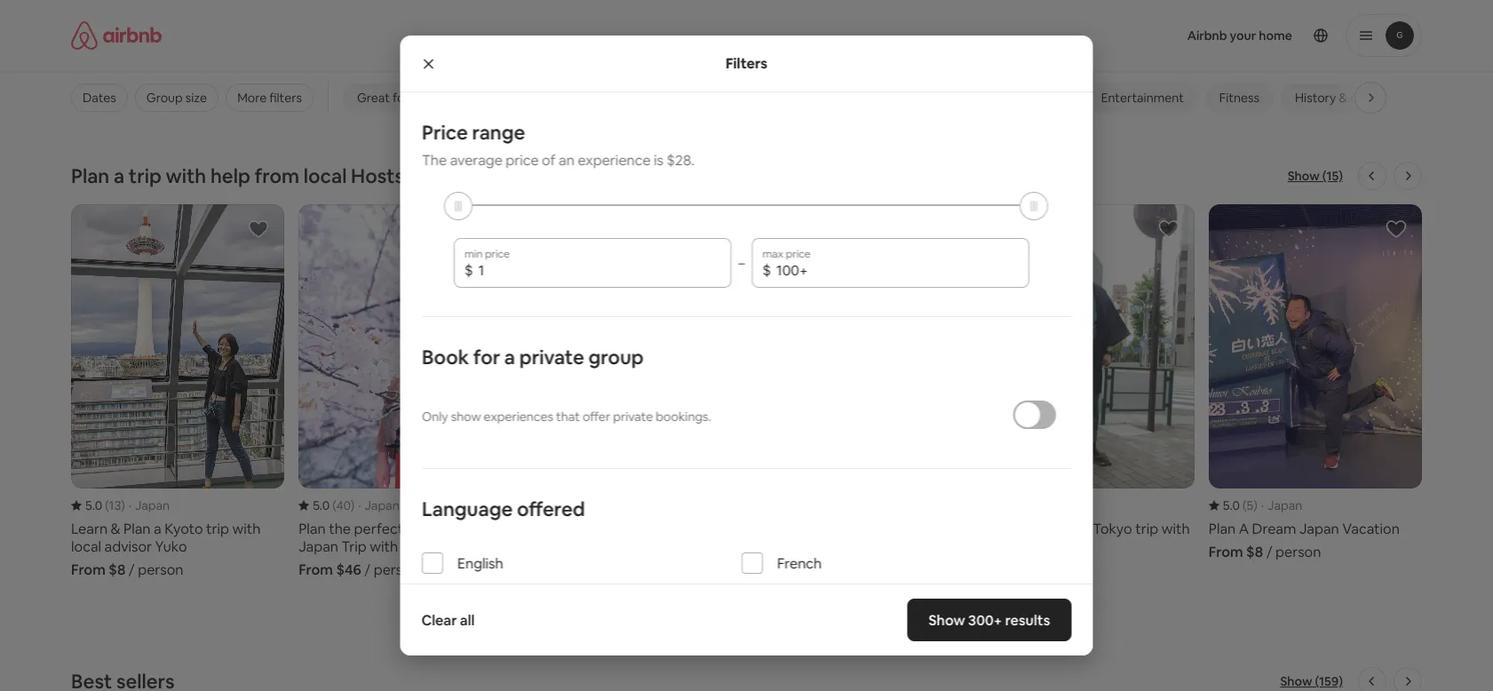 Task type: locate. For each thing, give the bounding box(es) containing it.
1 5.0 from the left
[[85, 498, 102, 514]]

5.0 left '40'
[[313, 498, 330, 514]]

3 show all from the left
[[1180, 18, 1227, 34]]

· right 13 at the left
[[128, 498, 131, 514]]

entertainment
[[1101, 90, 1184, 106]]

plan a tour not crowed but cool sites in tokyo local group
[[754, 204, 967, 578]]

3 ( from the left
[[560, 498, 564, 514]]

$8 inside plan a dream japan vacation group
[[1246, 542, 1263, 561]]

1 vertical spatial private
[[613, 409, 653, 425]]

show for 3rd show all link from right
[[107, 18, 139, 34]]

2 horizontal spatial show all
[[1180, 18, 1227, 34]]

save this experience image inside plan a tour not crowed but cool sites in tokyo local group
[[931, 218, 952, 240]]

3 save this experience image from the left
[[1386, 218, 1407, 240]]

5.0 inside plan the perfect customised japan trip with local expert group
[[313, 498, 330, 514]]

0 horizontal spatial $8
[[109, 560, 126, 578]]

family friendly button
[[473, 83, 584, 113]]

0 vertical spatial a
[[114, 163, 124, 188]]

1 horizontal spatial $8
[[791, 560, 808, 578]]

the
[[421, 151, 446, 169]]

1 ( from the left
[[105, 498, 109, 514]]

0 horizontal spatial save this experience image
[[475, 218, 497, 240]]

5.0 for 5.0 ( 11 )
[[540, 498, 557, 514]]

/ inside plan the perfect customised japan trip with local expert group
[[364, 560, 371, 578]]

from inside learn & plan a kyoto trip with local advisor yuko group
[[71, 560, 106, 578]]

3 5.0 from the left
[[540, 498, 557, 514]]

private up only show experiences that offer private bookings.
[[519, 344, 584, 369]]

1 horizontal spatial $
[[762, 261, 771, 279]]

/ inside plan a dream japan vacation group
[[1266, 542, 1272, 561]]

5.0 inside learn & plan a kyoto trip with local advisor yuko group
[[85, 498, 102, 514]]

1 vertical spatial for
[[473, 344, 500, 369]]

for inside more filters dialog
[[473, 344, 500, 369]]

plan
[[71, 163, 109, 188]]

person inside plan a dream japan vacation group
[[1275, 542, 1321, 561]]

1 horizontal spatial &
[[1339, 90, 1347, 106]]

private
[[519, 344, 584, 369], [613, 409, 653, 425]]

great for groups element
[[357, 90, 452, 106]]

baking element
[[800, 90, 838, 106]]

for right book
[[473, 344, 500, 369]]

· inside plan a dream japan vacation group
[[1261, 498, 1264, 514]]

clear all button
[[413, 602, 483, 638]]

1 horizontal spatial save this experience image
[[931, 218, 952, 240]]

· japan inside create a customized guide book of tokyo with a local guide group
[[582, 498, 623, 514]]

history & culture element
[[1295, 90, 1390, 106]]

2 ( from the left
[[333, 498, 336, 514]]

) inside plan a dream japan vacation group
[[1253, 498, 1257, 514]]

drinks element
[[1030, 90, 1066, 106]]

2 show all from the left
[[643, 18, 691, 34]]

1 · japan from the left
[[128, 498, 170, 514]]

4 5.0 from the left
[[1223, 498, 1240, 514]]

baking
[[800, 90, 838, 106]]

family
[[487, 90, 524, 106]]

create a customized guide book of tokyo with a local guide group
[[526, 204, 739, 578]]

from $8 / person inside plan a dream japan vacation group
[[1209, 542, 1321, 561]]

/ for 5.0 ( 13 )
[[129, 560, 135, 578]]

13
[[109, 498, 121, 514]]

0 horizontal spatial show all
[[107, 18, 154, 34]]

4 · from the left
[[1261, 498, 1264, 514]]

show (159) link
[[1280, 673, 1343, 690]]

2 horizontal spatial from $8 / person
[[1209, 542, 1321, 561]]

from $8 / person inside plan a tour not crowed but cool sites in tokyo local group
[[754, 560, 866, 578]]

person inside learn & plan a kyoto trip with local advisor yuko group
[[138, 560, 183, 578]]

from for 5.0 ( 13 )
[[71, 560, 106, 578]]

1 horizontal spatial from $8 / person
[[754, 560, 866, 578]]

1 · from the left
[[128, 498, 131, 514]]

/ inside design a perfect tokyo trip with a tokyo expert group
[[1039, 560, 1045, 578]]

· japan right the 5
[[1261, 498, 1302, 514]]

2 $ from the left
[[762, 261, 771, 279]]

( inside plan a dream japan vacation group
[[1243, 498, 1247, 514]]

)
[[121, 498, 125, 514], [351, 498, 355, 514], [574, 498, 578, 514], [1253, 498, 1257, 514]]

1 japan from the left
[[135, 498, 170, 514]]

from $8 / person
[[1209, 542, 1321, 561], [71, 560, 183, 578], [754, 560, 866, 578]]

cooking button
[[859, 83, 936, 113]]

a left trip
[[114, 163, 124, 188]]

for
[[393, 90, 409, 106], [473, 344, 500, 369]]

· japan
[[128, 498, 170, 514], [358, 498, 399, 514], [582, 498, 623, 514], [1261, 498, 1302, 514]]

from inside plan a dream japan vacation group
[[1209, 542, 1243, 561]]

all inside button
[[460, 611, 475, 629]]

bookings.
[[655, 409, 711, 425]]

0 horizontal spatial $
[[464, 261, 473, 279]]

· japan inside plan the perfect customised japan trip with local expert group
[[358, 498, 399, 514]]

show all for 3rd show all link
[[1180, 18, 1227, 34]]

offer
[[582, 409, 610, 425]]

show all link
[[92, 11, 168, 41], [629, 11, 705, 41], [1165, 11, 1241, 41]]

· japan right '40'
[[358, 498, 399, 514]]

for inside button
[[393, 90, 409, 106]]

5.0 left 13 at the left
[[85, 498, 102, 514]]

/ inside plan a tour not crowed but cool sites in tokyo local group
[[811, 560, 817, 578]]

1 save this experience image from the left
[[475, 218, 497, 240]]

private right offer
[[613, 409, 653, 425]]

·
[[128, 498, 131, 514], [358, 498, 361, 514], [582, 498, 585, 514], [1261, 498, 1264, 514]]

· inside plan the perfect customised japan trip with local expert group
[[358, 498, 361, 514]]

5.0 for 5.0 ( 5 )
[[1223, 498, 1240, 514]]

2 save this experience image from the left
[[931, 218, 952, 240]]

& inside history & culture button
[[1339, 90, 1347, 106]]

japan inside learn & plan a kyoto trip with local advisor yuko group
[[135, 498, 170, 514]]

new this week group
[[0, 0, 1493, 63]]

5.0 inside plan a dream japan vacation group
[[1223, 498, 1240, 514]]

· japan for 5.0 ( 5 )
[[1261, 498, 1302, 514]]

from inside plan the perfect customised japan trip with local expert group
[[299, 560, 333, 578]]

2 · japan from the left
[[358, 498, 399, 514]]

· japan for 5.0 ( 40 )
[[358, 498, 399, 514]]

price
[[421, 119, 467, 145]]

· japan inside plan a dream japan vacation group
[[1261, 498, 1302, 514]]

0 vertical spatial private
[[519, 344, 584, 369]]

4 japan from the left
[[1268, 498, 1302, 514]]

1 horizontal spatial for
[[473, 344, 500, 369]]

· japan inside learn & plan a kyoto trip with local advisor yuko group
[[128, 498, 170, 514]]

) for 5.0 ( 11 )
[[574, 498, 578, 514]]

) inside plan the perfect customised japan trip with local expert group
[[351, 498, 355, 514]]

2 japan from the left
[[365, 498, 399, 514]]

all for the clear all button
[[460, 611, 475, 629]]

$8 for 5
[[1246, 542, 1263, 561]]

( for 40
[[333, 498, 336, 514]]

( inside create a customized guide book of tokyo with a local guide group
[[560, 498, 564, 514]]

0 horizontal spatial show all link
[[92, 11, 168, 41]]

fitness button
[[1205, 83, 1274, 113]]

show for 3rd show all link
[[1180, 18, 1212, 34]]

design a perfect tokyo trip with a tokyo expert group
[[981, 204, 1194, 578]]

show
[[107, 18, 139, 34], [643, 18, 675, 34], [1180, 18, 1212, 34], [1288, 168, 1320, 184], [929, 611, 965, 629], [1280, 673, 1312, 689]]

japan right the 5
[[1268, 498, 1302, 514]]

baking button
[[785, 83, 852, 113]]

from $8 / person for 5.0 ( 13 )
[[71, 560, 183, 578]]

rating 5.0 out of 5; 11 reviews image
[[526, 498, 578, 514]]

5.0 left 11
[[540, 498, 557, 514]]

japan inside create a customized guide book of tokyo with a local guide group
[[588, 498, 623, 514]]

0 horizontal spatial for
[[393, 90, 409, 106]]

1 $ from the left
[[464, 261, 473, 279]]

/ inside learn & plan a kyoto trip with local advisor yuko group
[[129, 560, 135, 578]]

( inside learn & plan a kyoto trip with local advisor yuko group
[[105, 498, 109, 514]]

2 & from the left
[[1339, 90, 1347, 106]]

japan
[[135, 498, 170, 514], [365, 498, 399, 514], [588, 498, 623, 514], [1268, 498, 1302, 514]]

experience
[[577, 151, 650, 169]]

person
[[1275, 542, 1321, 561], [138, 560, 183, 578], [374, 560, 419, 578], [820, 560, 866, 578], [1048, 560, 1094, 578]]

person for 5.0 ( 40 )
[[374, 560, 419, 578]]

japan inside plan the perfect customised japan trip with local expert group
[[365, 498, 399, 514]]

0 vertical spatial for
[[393, 90, 409, 106]]

fitness element
[[1219, 90, 1260, 106]]

3 · japan from the left
[[582, 498, 623, 514]]

1 horizontal spatial private
[[613, 409, 653, 425]]

0 horizontal spatial &
[[713, 90, 722, 106]]

· right the 5
[[1261, 498, 1264, 514]]

all for 3rd show all link from right
[[141, 18, 154, 34]]

2 horizontal spatial save this experience image
[[1158, 218, 1179, 240]]

/
[[1266, 542, 1272, 561], [129, 560, 135, 578], [364, 560, 371, 578], [811, 560, 817, 578], [1039, 560, 1045, 578]]

dance
[[957, 90, 994, 106]]

from inside plan a tour not crowed but cool sites in tokyo local group
[[754, 560, 788, 578]]

) for 5.0 ( 5 )
[[1253, 498, 1257, 514]]

(
[[105, 498, 109, 514], [333, 498, 336, 514], [560, 498, 564, 514], [1243, 498, 1247, 514]]

· right '40'
[[358, 498, 361, 514]]

0 horizontal spatial save this experience image
[[248, 218, 269, 240]]

person for 5.0 ( 13 )
[[138, 560, 183, 578]]

save this experience image
[[475, 218, 497, 240], [703, 218, 724, 240], [1158, 218, 1179, 240]]

person inside plan the perfect customised japan trip with local expert group
[[374, 560, 419, 578]]

for for great
[[393, 90, 409, 106]]

5.0 left the 5
[[1223, 498, 1240, 514]]

price
[[505, 151, 538, 169]]

show 300+ results
[[929, 611, 1050, 629]]

2 ) from the left
[[351, 498, 355, 514]]

a up experiences
[[504, 344, 515, 369]]

4 · japan from the left
[[1261, 498, 1302, 514]]

4 ( from the left
[[1243, 498, 1247, 514]]

· inside learn & plan a kyoto trip with local advisor yuko group
[[128, 498, 131, 514]]

· right 11
[[582, 498, 585, 514]]

group
[[588, 344, 643, 369]]

) inside learn & plan a kyoto trip with local advisor yuko group
[[121, 498, 125, 514]]

a inside more filters dialog
[[504, 344, 515, 369]]

dance button
[[943, 83, 1008, 113]]

from
[[1209, 542, 1243, 561], [71, 560, 106, 578], [299, 560, 333, 578], [754, 560, 788, 578]]

3 ) from the left
[[574, 498, 578, 514]]

book
[[421, 344, 469, 369]]

2 horizontal spatial $8
[[1246, 542, 1263, 561]]

profile element
[[901, 0, 1422, 71]]

3 save this experience image from the left
[[1158, 218, 1179, 240]]

show for 'show (159)' link in the bottom of the page
[[1280, 673, 1312, 689]]

1 vertical spatial a
[[504, 344, 515, 369]]

& left culture at top right
[[1339, 90, 1347, 106]]

2 horizontal spatial show all link
[[1165, 11, 1241, 41]]

· inside create a customized guide book of tokyo with a local guide group
[[582, 498, 585, 514]]

show 300+ results link
[[907, 599, 1072, 641]]

&
[[713, 90, 722, 106], [1339, 90, 1347, 106]]

5.0 ( 11 )
[[540, 498, 578, 514]]

animals button
[[591, 83, 664, 113]]

2 5.0 from the left
[[313, 498, 330, 514]]

5.0
[[85, 498, 102, 514], [313, 498, 330, 514], [540, 498, 557, 514], [1223, 498, 1240, 514]]

2 save this experience image from the left
[[703, 218, 724, 240]]

$
[[464, 261, 473, 279], [762, 261, 771, 279]]

from $8 / person for 5.0 ( 5 )
[[1209, 542, 1321, 561]]

· japan right 11
[[582, 498, 623, 514]]

japan right '40'
[[365, 498, 399, 514]]

1 & from the left
[[713, 90, 722, 106]]

3 · from the left
[[582, 498, 585, 514]]

great for groups
[[357, 90, 452, 106]]

& inside arts & writing button
[[713, 90, 722, 106]]

show all for second show all link from the left
[[643, 18, 691, 34]]

japan for 5.0 ( 40 )
[[365, 498, 399, 514]]

(159)
[[1315, 673, 1343, 689]]

1 save this experience image from the left
[[248, 218, 269, 240]]

a
[[114, 163, 124, 188], [504, 344, 515, 369]]

for right great
[[393, 90, 409, 106]]

2 horizontal spatial save this experience image
[[1386, 218, 1407, 240]]

/ person
[[1039, 560, 1094, 578]]

save this experience image
[[248, 218, 269, 240], [931, 218, 952, 240], [1386, 218, 1407, 240]]

· japan right 13 at the left
[[128, 498, 170, 514]]

show inside more filters dialog
[[929, 611, 965, 629]]

1 horizontal spatial show all link
[[629, 11, 705, 41]]

save this experience image inside learn & plan a kyoto trip with local advisor yuko group
[[248, 218, 269, 240]]

filters
[[726, 54, 768, 72]]

( for 11
[[560, 498, 564, 514]]

1 horizontal spatial a
[[504, 344, 515, 369]]

) inside create a customized guide book of tokyo with a local guide group
[[574, 498, 578, 514]]

$8 inside learn & plan a kyoto trip with local advisor yuko group
[[109, 560, 126, 578]]

plan a trip with help from local hosts around the world
[[71, 163, 566, 188]]

$ text field
[[478, 261, 720, 279]]

great for groups button
[[343, 83, 466, 113]]

japan inside plan a dream japan vacation group
[[1268, 498, 1302, 514]]

& right arts
[[713, 90, 722, 106]]

save this experience image inside plan a dream japan vacation group
[[1386, 218, 1407, 240]]

only show experiences that offer private bookings.
[[421, 409, 711, 425]]

groups
[[412, 90, 452, 106]]

japan right 11
[[588, 498, 623, 514]]

for for book
[[473, 344, 500, 369]]

more filters button
[[226, 83, 313, 112]]

person for 5.0 ( 5 )
[[1275, 542, 1321, 561]]

japan right 13 at the left
[[135, 498, 170, 514]]

plan a dream japan vacation group
[[1209, 204, 1422, 561]]

5.0 inside create a customized guide book of tokyo with a local guide group
[[540, 498, 557, 514]]

culture
[[1350, 90, 1390, 106]]

from $8 / person inside learn & plan a kyoto trip with local advisor yuko group
[[71, 560, 183, 578]]

1 horizontal spatial save this experience image
[[703, 218, 724, 240]]

more filters dialog
[[400, 36, 1093, 691]]

show for second show all link from the left
[[643, 18, 675, 34]]

( inside plan the perfect customised japan trip with local expert group
[[333, 498, 336, 514]]

0 horizontal spatial from $8 / person
[[71, 560, 183, 578]]

2 · from the left
[[358, 498, 361, 514]]

japan for 5.0 ( 13 )
[[135, 498, 170, 514]]

1 show all from the left
[[107, 18, 154, 34]]

3 japan from the left
[[588, 498, 623, 514]]

1 horizontal spatial show all
[[643, 18, 691, 34]]

clear all
[[421, 611, 475, 629]]

4 ) from the left
[[1253, 498, 1257, 514]]

1 ) from the left
[[121, 498, 125, 514]]



Task type: describe. For each thing, give the bounding box(es) containing it.
person inside design a perfect tokyo trip with a tokyo expert group
[[1048, 560, 1094, 578]]

5.0 ( 13 )
[[85, 498, 125, 514]]

& for arts
[[713, 90, 722, 106]]

5.0 ( 40 )
[[313, 498, 355, 514]]

with
[[166, 163, 206, 188]]

( for 13
[[105, 498, 109, 514]]

that
[[556, 409, 579, 425]]

save this experience image for 5.0 ( 5 )
[[1386, 218, 1407, 240]]

range
[[472, 119, 525, 145]]

arts & writing element
[[686, 90, 764, 106]]

) for 5.0 ( 40 )
[[351, 498, 355, 514]]

$ for $ text box
[[762, 261, 771, 279]]

drinks button
[[1015, 83, 1080, 113]]

of
[[541, 151, 555, 169]]

dance element
[[957, 90, 994, 106]]

around
[[408, 163, 474, 188]]

family friendly
[[487, 90, 570, 106]]

family friendly element
[[487, 90, 570, 106]]

2 show all link from the left
[[629, 11, 705, 41]]

all for second show all link from the left
[[678, 18, 691, 34]]

friendly
[[526, 90, 570, 106]]

from for 5.0 ( 5 )
[[1209, 542, 1243, 561]]

more filters
[[237, 90, 302, 106]]

5.0 for 5.0 ( 13 )
[[85, 498, 102, 514]]

arts & writing
[[686, 90, 764, 106]]

history
[[1295, 90, 1336, 106]]

great
[[357, 90, 390, 106]]

1 show all link from the left
[[92, 11, 168, 41]]

english
[[457, 554, 503, 572]]

an
[[558, 151, 574, 169]]

history & culture button
[[1281, 83, 1405, 113]]

cooking element
[[873, 90, 922, 106]]

learn & plan a kyoto trip with local advisor yuko group
[[71, 204, 284, 578]]

300+
[[968, 611, 1002, 629]]

$8 for 13
[[109, 560, 126, 578]]

filters
[[269, 90, 302, 106]]

$8 inside plan a tour not crowed but cool sites in tokyo local group
[[791, 560, 808, 578]]

show (15) link
[[1288, 167, 1343, 185]]

0 horizontal spatial private
[[519, 344, 584, 369]]

price range
[[421, 119, 525, 145]]

results
[[1005, 611, 1050, 629]]

( for 5
[[1243, 498, 1247, 514]]

/ for 5.0 ( 5 )
[[1266, 542, 1272, 561]]

experiences
[[483, 409, 553, 425]]

clear
[[421, 611, 457, 629]]

all for 3rd show all link
[[1214, 18, 1227, 34]]

japan for 5.0 ( 5 )
[[1268, 498, 1302, 514]]

from $46 / person
[[299, 560, 419, 578]]

entertainment button
[[1087, 83, 1198, 113]]

hosts
[[351, 163, 404, 188]]

arts
[[686, 90, 710, 106]]

show
[[450, 409, 481, 425]]

save this experience image inside design a perfect tokyo trip with a tokyo expert group
[[1158, 218, 1179, 240]]

rating 5.0 out of 5; 40 reviews image
[[299, 498, 355, 514]]

show (159)
[[1280, 673, 1343, 689]]

$ text field
[[776, 261, 1018, 279]]

writing
[[724, 90, 764, 106]]

· japan for 5.0 ( 11 )
[[582, 498, 623, 514]]

world
[[513, 163, 566, 188]]

average
[[450, 151, 502, 169]]

(15)
[[1322, 168, 1343, 184]]

local
[[304, 163, 347, 188]]

save this experience image for 5.0 ( 40 )
[[475, 218, 497, 240]]

plan the perfect customised japan trip with local expert group
[[299, 204, 512, 578]]

person inside plan a tour not crowed but cool sites in tokyo local group
[[820, 560, 866, 578]]

$ for $ text field
[[464, 261, 473, 279]]

language offered
[[421, 496, 585, 521]]

5.0 ( 5 )
[[1223, 498, 1257, 514]]

show for show (15) link
[[1288, 168, 1320, 184]]

5.0 for 5.0 ( 40 )
[[313, 498, 330, 514]]

cooking
[[873, 90, 922, 106]]

40
[[336, 498, 351, 514]]

offered
[[516, 496, 585, 521]]

· for 5.0 ( 13 )
[[128, 498, 131, 514]]

$46
[[336, 560, 361, 578]]

only
[[421, 409, 448, 425]]

help
[[210, 163, 250, 188]]

from for 5.0 ( 40 )
[[299, 560, 333, 578]]

show all for 3rd show all link from right
[[107, 18, 154, 34]]

animals
[[605, 90, 650, 106]]

& for history
[[1339, 90, 1347, 106]]

· for 5.0 ( 5 )
[[1261, 498, 1264, 514]]

· for 5.0 ( 40 )
[[358, 498, 361, 514]]

drinks
[[1030, 90, 1066, 106]]

language
[[421, 496, 512, 521]]

from
[[254, 163, 299, 188]]

$28.
[[666, 151, 694, 169]]

the average price of an experience is $28.
[[421, 151, 694, 169]]

11
[[564, 498, 574, 514]]

· for 5.0 ( 11 )
[[582, 498, 585, 514]]

rating 5.0 out of 5; 13 reviews image
[[71, 498, 125, 514]]

rating 5.0 out of 5; 5 reviews image
[[1209, 498, 1257, 514]]

0 horizontal spatial a
[[114, 163, 124, 188]]

–
[[738, 255, 744, 271]]

5
[[1247, 498, 1253, 514]]

japan for 5.0 ( 11 )
[[588, 498, 623, 514]]

/ for 5.0 ( 40 )
[[364, 560, 371, 578]]

animals element
[[605, 90, 650, 106]]

more
[[237, 90, 267, 106]]

trip
[[129, 163, 162, 188]]

show (15)
[[1288, 168, 1343, 184]]

book for a private group
[[421, 344, 643, 369]]

entertainment element
[[1101, 90, 1184, 106]]

3 show all link from the left
[[1165, 11, 1241, 41]]

arts & writing button
[[672, 83, 778, 113]]

fitness
[[1219, 90, 1260, 106]]

the
[[478, 163, 509, 188]]

· japan for 5.0 ( 13 )
[[128, 498, 170, 514]]

) for 5.0 ( 13 )
[[121, 498, 125, 514]]

save this experience image for 5.0 ( 11 )
[[703, 218, 724, 240]]

show for the show 300+ results link
[[929, 611, 965, 629]]

is
[[653, 151, 663, 169]]

french
[[777, 554, 821, 572]]

history & culture
[[1295, 90, 1390, 106]]

save this experience image for 5.0 ( 13 )
[[248, 218, 269, 240]]



Task type: vqa. For each thing, say whether or not it's contained in the screenshot.
Airbnb your home link
no



